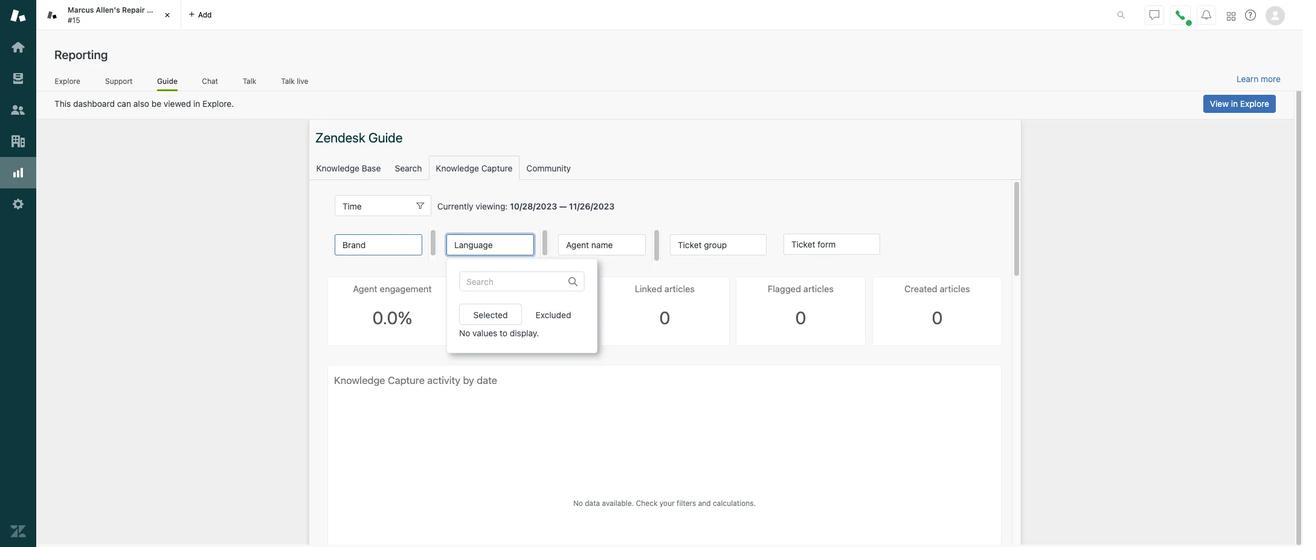 Task type: locate. For each thing, give the bounding box(es) containing it.
1 in from the left
[[193, 98, 200, 109]]

0 vertical spatial explore
[[55, 76, 80, 86]]

0 horizontal spatial talk
[[243, 76, 256, 86]]

learn more
[[1237, 74, 1281, 84]]

2 talk from the left
[[281, 76, 295, 86]]

close image
[[161, 9, 173, 21]]

reporting
[[54, 48, 108, 62]]

0 horizontal spatial explore
[[55, 76, 80, 86]]

explore inside explore link
[[55, 76, 80, 86]]

in right "viewed"
[[193, 98, 200, 109]]

guide link
[[157, 76, 178, 91]]

explore up this
[[55, 76, 80, 86]]

main element
[[0, 0, 36, 547]]

1 horizontal spatial talk
[[281, 76, 295, 86]]

in
[[193, 98, 200, 109], [1231, 98, 1238, 109]]

reporting image
[[10, 165, 26, 181]]

ticket
[[147, 5, 169, 15]]

0 horizontal spatial in
[[193, 98, 200, 109]]

talk left live
[[281, 76, 295, 86]]

tab
[[36, 0, 181, 30]]

explore down the learn more link
[[1240, 98, 1269, 109]]

views image
[[10, 71, 26, 86]]

dashboard
[[73, 98, 115, 109]]

talk for talk live
[[281, 76, 295, 86]]

add
[[198, 10, 212, 19]]

1 horizontal spatial explore
[[1240, 98, 1269, 109]]

#15
[[68, 15, 80, 24]]

view in explore button
[[1203, 95, 1276, 113]]

repair
[[122, 5, 145, 15]]

support
[[105, 76, 133, 86]]

organizations image
[[10, 134, 26, 149]]

also
[[133, 98, 149, 109]]

1 talk from the left
[[243, 76, 256, 86]]

explore.
[[202, 98, 234, 109]]

view in explore
[[1210, 98, 1269, 109]]

1 horizontal spatial in
[[1231, 98, 1238, 109]]

explore
[[55, 76, 80, 86], [1240, 98, 1269, 109]]

talk right chat
[[243, 76, 256, 86]]

talk
[[243, 76, 256, 86], [281, 76, 295, 86]]

1 vertical spatial explore
[[1240, 98, 1269, 109]]

in inside button
[[1231, 98, 1238, 109]]

2 in from the left
[[1231, 98, 1238, 109]]

in right view
[[1231, 98, 1238, 109]]



Task type: vqa. For each thing, say whether or not it's contained in the screenshot.
more
yes



Task type: describe. For each thing, give the bounding box(es) containing it.
can
[[117, 98, 131, 109]]

explore link
[[54, 76, 81, 89]]

get started image
[[10, 39, 26, 55]]

learn
[[1237, 74, 1258, 84]]

customers image
[[10, 102, 26, 118]]

zendesk products image
[[1227, 12, 1235, 20]]

get help image
[[1245, 10, 1256, 21]]

tab containing marcus allen's repair ticket
[[36, 0, 181, 30]]

chat
[[202, 76, 218, 86]]

talk link
[[242, 76, 257, 89]]

this dashboard can also be viewed in explore.
[[54, 98, 234, 109]]

marcus
[[68, 5, 94, 15]]

explore inside view in explore button
[[1240, 98, 1269, 109]]

allen's
[[96, 5, 120, 15]]

be
[[152, 98, 161, 109]]

talk live
[[281, 76, 308, 86]]

guide
[[157, 76, 178, 86]]

admin image
[[10, 196, 26, 212]]

view
[[1210, 98, 1229, 109]]

learn more link
[[1237, 74, 1281, 85]]

more
[[1261, 74, 1281, 84]]

button displays agent's chat status as invisible. image
[[1150, 10, 1159, 20]]

zendesk support image
[[10, 8, 26, 24]]

tabs tab list
[[36, 0, 1104, 30]]

zendesk image
[[10, 524, 26, 539]]

talk live link
[[281, 76, 309, 89]]

chat link
[[202, 76, 218, 89]]

add button
[[181, 0, 219, 30]]

marcus allen's repair ticket #15
[[68, 5, 169, 24]]

notifications image
[[1202, 10, 1211, 20]]

talk for talk
[[243, 76, 256, 86]]

support link
[[105, 76, 133, 89]]

viewed
[[164, 98, 191, 109]]

this
[[54, 98, 71, 109]]

live
[[297, 76, 308, 86]]



